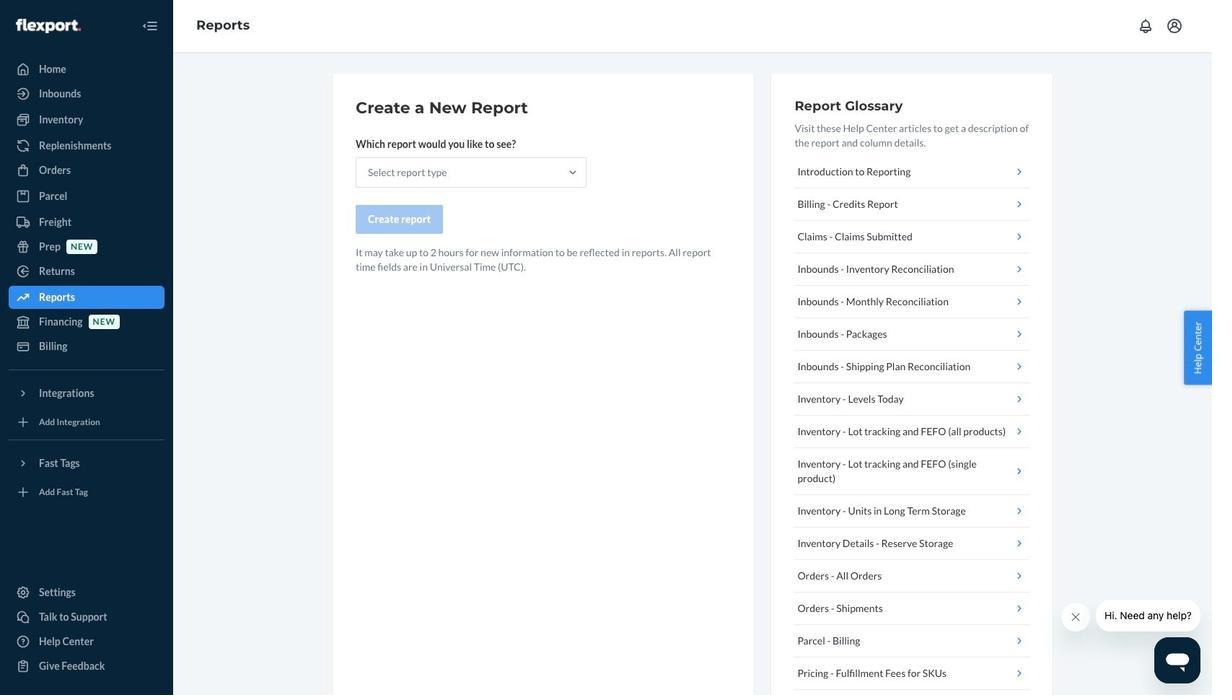 Task type: locate. For each thing, give the bounding box(es) containing it.
open account menu image
[[1167, 17, 1184, 35]]



Task type: describe. For each thing, give the bounding box(es) containing it.
open notifications image
[[1138, 17, 1155, 35]]

flexport logo image
[[16, 19, 81, 33]]

close navigation image
[[142, 17, 159, 35]]



Task type: vqa. For each thing, say whether or not it's contained in the screenshot.
Flexport logo
yes



